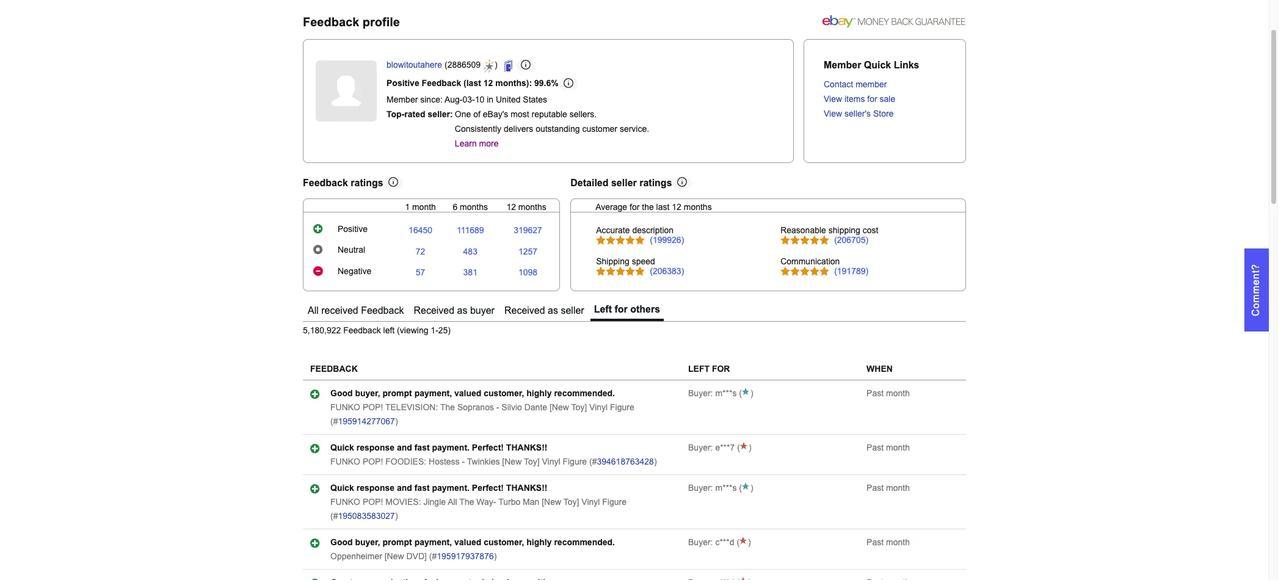 Task type: describe. For each thing, give the bounding box(es) containing it.
[new inside quick response and fast payment. perfect! thanks!! funko pop! foodies: hostess - twinkies [new toy] vinyl figure (# 394618763428 )
[[502, 457, 522, 467]]

left
[[383, 326, 395, 335]]

1-
[[431, 326, 438, 335]]

highly for good buyer, prompt payment, valued customer, highly recommended.
[[527, 388, 552, 398]]

accurate
[[596, 225, 630, 235]]

cost
[[863, 225, 878, 235]]

service.
[[620, 124, 649, 133]]

381
[[463, 267, 477, 277]]

shipping
[[829, 225, 860, 235]]

buyer: for oppenheimer [new dvd] (#
[[688, 537, 713, 547]]

profile
[[363, 16, 400, 29]]

5 feedback left for buyer. element from the top
[[688, 578, 734, 580]]

quick response and fast payment. perfect! thanks!!
[[330, 483, 547, 493]]

funko for quick
[[330, 497, 360, 507]]

in
[[487, 94, 493, 104]]

195914277067 link
[[338, 417, 395, 426]]

toy] inside quick response and fast payment. perfect! thanks!! funko pop! foodies: hostess - twinkies [new toy] vinyl figure (# 394618763428 )
[[524, 457, 540, 467]]

(199926) button
[[650, 235, 684, 245]]

good for good buyer, prompt payment, valued customer, highly recommended.
[[330, 388, 353, 398]]

1 ratings from the left
[[351, 178, 383, 188]]

left for
[[688, 364, 730, 374]]

quick for quick response and fast payment. perfect! thanks!! funko pop! foodies: hostess - twinkies [new toy] vinyl figure (# 394618763428 )
[[330, 443, 354, 453]]

pop! for buyer,
[[363, 403, 383, 412]]

past for funko pop! foodies: hostess - twinkies [new toy] vinyl figure (#
[[867, 443, 884, 453]]

fast for quick response and fast payment. perfect! thanks!! funko pop! foodies: hostess - twinkies [new toy] vinyl figure (# 394618763428 )
[[414, 443, 430, 453]]

for for average for the last 12 months
[[630, 202, 640, 212]]

when element
[[867, 364, 893, 374]]

vinyl inside funko pop! movies: jingle all the way- turbo man [new toy] vinyl figure (#
[[582, 497, 600, 507]]

0 vertical spatial seller
[[611, 178, 637, 188]]

shipping speed
[[596, 256, 655, 266]]

(last
[[464, 78, 481, 88]]

dante
[[524, 403, 547, 412]]

feedback left for buyer. element for funko pop! movies: jingle all the way- turbo man [new toy] vinyl figure (#
[[688, 483, 737, 493]]

received for received as buyer
[[414, 305, 454, 316]]

(viewing
[[397, 326, 428, 335]]

319627 button
[[514, 225, 542, 235]]

quick response and fast payment. perfect! thanks!! funko pop! foodies: hostess - twinkies [new toy] vinyl figure (# 394618763428 )
[[330, 443, 657, 467]]

hostess
[[429, 457, 460, 467]]

thanks!! for quick response and fast payment. perfect! thanks!!
[[506, 483, 547, 493]]

received
[[321, 305, 358, 316]]

past month element for oppenheimer [new dvd] (#
[[867, 537, 910, 547]]

negative
[[338, 267, 371, 276]]

past for funko pop! movies: jingle all the way- turbo man [new toy] vinyl figure (#
[[867, 483, 884, 493]]

all received feedback
[[308, 305, 404, 316]]

blowitoutahere
[[387, 60, 442, 69]]

1098
[[518, 267, 537, 277]]

month for oppenheimer [new dvd] (#
[[886, 537, 910, 547]]

(206705)
[[834, 235, 868, 245]]

last
[[656, 202, 670, 212]]

fast for quick response and fast payment. perfect! thanks!!
[[414, 483, 430, 493]]

valued for good buyer, prompt payment, valued customer, highly recommended.
[[454, 388, 481, 398]]

store
[[873, 109, 894, 118]]

for for left for others
[[615, 304, 628, 314]]

past month for funko pop! television: the sopranos - silvio dante [new toy] vinyl figure (#
[[867, 388, 910, 398]]

1
[[405, 202, 410, 212]]

feedback profile page for blowitoutahere element
[[303, 16, 400, 29]]

feedback left for buyer. element for funko pop! foodies: hostess - twinkies [new toy] vinyl figure (#
[[688, 443, 735, 453]]

) inside 'good buyer, prompt payment, valued customer, highly recommended. oppenheimer [new dvd] (# 195917937876 )'
[[494, 552, 497, 561]]

1 month
[[405, 202, 436, 212]]

the
[[642, 202, 654, 212]]

(# inside quick response and fast payment. perfect! thanks!! funko pop! foodies: hostess - twinkies [new toy] vinyl figure (# 394618763428 )
[[589, 457, 597, 467]]

good buyer, prompt payment, valued customer, highly recommended. oppenheimer [new dvd] (# 195917937876 )
[[330, 537, 615, 561]]

(206383) button
[[650, 266, 684, 276]]

03-
[[463, 94, 475, 104]]

the inside funko pop! movies: jingle all the way- turbo man [new toy] vinyl figure (#
[[459, 497, 474, 507]]

prompt for good buyer, prompt payment, valued customer, highly recommended. oppenheimer [new dvd] (# 195917937876 )
[[383, 537, 412, 547]]

25)
[[438, 326, 451, 335]]

all inside button
[[308, 305, 319, 316]]

foodies:
[[385, 457, 426, 467]]

199926 ratings received on accurate description. click to check average rating. element
[[650, 235, 684, 245]]

left for element
[[688, 364, 730, 374]]

483 button
[[463, 246, 477, 256]]

57
[[416, 267, 425, 277]]

pop! inside quick response and fast payment. perfect! thanks!! funko pop! foodies: hostess - twinkies [new toy] vinyl figure (# 394618763428 )
[[363, 457, 383, 467]]

195083583027 link
[[338, 511, 395, 521]]

10
[[475, 94, 484, 104]]

483
[[463, 246, 477, 256]]

(191789)
[[834, 266, 868, 276]]

positive for positive feedback (last 12 months): 99.6%
[[387, 78, 419, 88]]

consistently
[[455, 124, 501, 133]]

3 months from the left
[[684, 202, 712, 212]]

(# inside funko pop! movies: jingle all the way- turbo man [new toy] vinyl figure (#
[[330, 511, 338, 521]]

links
[[894, 60, 919, 70]]

average
[[596, 202, 627, 212]]

speed
[[632, 256, 655, 266]]

received as seller button
[[501, 301, 588, 321]]

(199926)
[[650, 235, 684, 245]]

and for quick response and fast payment. perfect! thanks!!
[[397, 483, 412, 493]]

outstanding
[[536, 124, 580, 133]]

perfect! for quick response and fast payment. perfect! thanks!!
[[472, 483, 504, 493]]

click to go to blowitoutahere ebay store image
[[504, 60, 516, 72]]

funko inside quick response and fast payment. perfect! thanks!! funko pop! foodies: hostess - twinkies [new toy] vinyl figure (# 394618763428 )
[[330, 457, 360, 467]]

member for member since: aug-03-10 in united states top-rated seller: one of ebay's most reputable sellers. consistently delivers outstanding customer service. learn more
[[387, 94, 418, 104]]

blowitoutahere link
[[387, 60, 442, 73]]

past month element for funko pop! foodies: hostess - twinkies [new toy] vinyl figure (#
[[867, 443, 910, 453]]

( for funko pop! movies: jingle all the way- turbo man [new toy] vinyl figure (#
[[737, 483, 742, 493]]

member
[[856, 79, 887, 89]]

ebay money back guarantee policy image
[[823, 13, 966, 28]]

funko pop! television: the sopranos - silvio dante [new toy] vinyl figure (#
[[330, 403, 634, 426]]

- inside quick response and fast payment. perfect! thanks!! funko pop! foodies: hostess - twinkies [new toy] vinyl figure (# 394618763428 )
[[462, 457, 465, 467]]

member quick links
[[824, 60, 919, 70]]

more
[[479, 138, 499, 148]]

buyer: for funko pop! movies: jingle all the way- turbo man [new toy] vinyl figure (#
[[688, 483, 713, 493]]

way-
[[477, 497, 496, 507]]

16450 button
[[409, 225, 432, 235]]

member since: aug-03-10 in united states top-rated seller: one of ebay's most reputable sellers. consistently delivers outstanding customer service. learn more
[[387, 94, 649, 148]]

[new inside 'good buyer, prompt payment, valued customer, highly recommended. oppenheimer [new dvd] (# 195917937876 )'
[[385, 552, 404, 561]]

past for oppenheimer [new dvd] (#
[[867, 537, 884, 547]]

items
[[845, 94, 865, 104]]

16450
[[409, 225, 432, 235]]

detailed
[[571, 178, 609, 188]]

vinyl inside funko pop! television: the sopranos - silvio dante [new toy] vinyl figure (#
[[589, 403, 608, 412]]

1 view from the top
[[824, 94, 842, 104]]

394618763428 link
[[597, 457, 654, 467]]

all received feedback button
[[304, 301, 408, 321]]

seller inside button
[[561, 305, 584, 316]]

turbo
[[498, 497, 520, 507]]

prompt for good buyer, prompt payment, valued customer, highly recommended.
[[383, 388, 412, 398]]

silvio
[[502, 403, 522, 412]]

most
[[511, 109, 529, 119]]

as for seller
[[548, 305, 558, 316]]

5,180,922 feedback left (viewing 1-25)
[[303, 326, 451, 335]]

( for funko pop! television: the sopranos - silvio dante [new toy] vinyl figure (#
[[737, 388, 742, 398]]

blowitoutahere ( 2886509
[[387, 60, 481, 69]]

(# inside funko pop! television: the sopranos - silvio dante [new toy] vinyl figure (#
[[330, 417, 338, 426]]

customer
[[582, 124, 617, 133]]

feedback left for buyer. element for oppenheimer [new dvd] (#
[[688, 537, 734, 547]]

) inside quick response and fast payment. perfect! thanks!! funko pop! foodies: hostess - twinkies [new toy] vinyl figure (# 394618763428 )
[[654, 457, 657, 467]]

positive for positive
[[338, 224, 368, 234]]

left for others
[[594, 304, 660, 314]]

buyer, for good buyer, prompt payment, valued customer, highly recommended.
[[355, 388, 380, 398]]

user profile for blowitoutahere image
[[316, 61, 377, 122]]

member for member quick links
[[824, 60, 861, 70]]

neutral
[[338, 245, 365, 255]]

received as buyer
[[414, 305, 495, 316]]

206705 ratings received on reasonable shipping cost. click to check average rating. element
[[834, 235, 868, 245]]



Task type: vqa. For each thing, say whether or not it's contained in the screenshot.
profile
yes



Task type: locate. For each thing, give the bounding box(es) containing it.
1 horizontal spatial as
[[548, 305, 558, 316]]

figure down 394618763428 link
[[602, 497, 627, 507]]

1 vertical spatial fast
[[414, 483, 430, 493]]

buyer: for funko pop! television: the sopranos - silvio dante [new toy] vinyl figure (#
[[688, 388, 713, 398]]

months for 6 months
[[460, 202, 488, 212]]

4 buyer: from the top
[[688, 537, 713, 547]]

2 buyer: from the top
[[688, 443, 713, 453]]

reputable
[[532, 109, 567, 119]]

quick up 195083583027 link
[[330, 483, 354, 493]]

99.6%
[[534, 78, 559, 88]]

when
[[867, 364, 893, 374]]

1 vertical spatial toy]
[[524, 457, 540, 467]]

feedback element
[[310, 364, 358, 374]]

0 vertical spatial positive
[[387, 78, 419, 88]]

0 vertical spatial pop!
[[363, 403, 383, 412]]

comment? link
[[1245, 249, 1269, 332]]

the inside funko pop! television: the sopranos - silvio dante [new toy] vinyl figure (#
[[440, 403, 455, 412]]

1 vertical spatial seller
[[561, 305, 584, 316]]

toy]
[[571, 403, 587, 412], [524, 457, 540, 467], [563, 497, 579, 507]]

quick up member
[[864, 60, 891, 70]]

2 vertical spatial figure
[[602, 497, 627, 507]]

1 vertical spatial pop!
[[363, 457, 383, 467]]

-
[[496, 403, 499, 412], [462, 457, 465, 467]]

toy] inside funko pop! movies: jingle all the way- turbo man [new toy] vinyl figure (#
[[563, 497, 579, 507]]

buyer, up oppenheimer
[[355, 537, 380, 547]]

payment.
[[432, 443, 470, 453], [432, 483, 470, 493]]

buyer, for good buyer, prompt payment, valued customer, highly recommended. oppenheimer [new dvd] (# 195917937876 )
[[355, 537, 380, 547]]

2 vertical spatial for
[[615, 304, 628, 314]]

buyer, inside 'good buyer, prompt payment, valued customer, highly recommended. oppenheimer [new dvd] (# 195917937876 )'
[[355, 537, 380, 547]]

2 horizontal spatial 12
[[672, 202, 681, 212]]

1 months from the left
[[460, 202, 488, 212]]

0 horizontal spatial the
[[440, 403, 455, 412]]

received as seller
[[504, 305, 584, 316]]

thanks!!
[[506, 443, 547, 453], [506, 483, 547, 493]]

0 vertical spatial buyer: m***s
[[688, 388, 737, 398]]

2 vertical spatial pop!
[[363, 497, 383, 507]]

payment. up jingle on the left bottom
[[432, 483, 470, 493]]

good buyer, prompt payment, valued customer, highly recommended. element for 195914277067
[[330, 388, 615, 398]]

seller left left
[[561, 305, 584, 316]]

detailed seller ratings
[[571, 178, 672, 188]]

description
[[632, 225, 674, 235]]

2 past from the top
[[867, 443, 884, 453]]

1 buyer: from the top
[[688, 388, 713, 398]]

good buyer, prompt payment, valued customer, highly recommended. element for 195917937876
[[330, 537, 615, 547]]

2 horizontal spatial for
[[867, 94, 877, 104]]

2 vertical spatial funko
[[330, 497, 360, 507]]

for left the
[[630, 202, 640, 212]]

past month
[[867, 388, 910, 398], [867, 443, 910, 453], [867, 483, 910, 493], [867, 537, 910, 547]]

months):
[[495, 78, 532, 88]]

buyer: m***s down buyer: e***7 at bottom
[[688, 483, 737, 493]]

2 perfect! from the top
[[472, 483, 504, 493]]

0 vertical spatial valued
[[454, 388, 481, 398]]

1 vertical spatial quick
[[330, 443, 354, 453]]

2 vertical spatial toy]
[[563, 497, 579, 507]]

1 horizontal spatial seller
[[611, 178, 637, 188]]

0 vertical spatial good buyer, prompt payment, valued customer, highly recommended. element
[[330, 388, 615, 398]]

quick for quick response and fast payment. perfect! thanks!!
[[330, 483, 354, 493]]

others
[[630, 304, 660, 314]]

feedback score is 2886509 element
[[447, 60, 481, 73]]

fast up the foodies:
[[414, 443, 430, 453]]

1 vertical spatial the
[[459, 497, 474, 507]]

2 buyer: m***s from the top
[[688, 483, 737, 493]]

1 payment. from the top
[[432, 443, 470, 453]]

quick response and fast payment. perfect! thanks!! element for funko pop! foodies: hostess - twinkies [new toy] vinyl figure (#
[[330, 443, 547, 453]]

1 m***s from the top
[[715, 388, 737, 398]]

(206383)
[[650, 266, 684, 276]]

good buyer, prompt payment, valued customer, highly recommended.
[[330, 388, 615, 398]]

view left seller's
[[824, 109, 842, 118]]

funko inside funko pop! movies: jingle all the way- turbo man [new toy] vinyl figure (#
[[330, 497, 360, 507]]

1 past from the top
[[867, 388, 884, 398]]

as for buyer
[[457, 305, 467, 316]]

1 thanks!! from the top
[[506, 443, 547, 453]]

buyer
[[470, 305, 495, 316]]

aug-
[[445, 94, 463, 104]]

and inside quick response and fast payment. perfect! thanks!! funko pop! foodies: hostess - twinkies [new toy] vinyl figure (# 394618763428 )
[[397, 443, 412, 453]]

for inside button
[[615, 304, 628, 314]]

0 vertical spatial response
[[356, 443, 395, 453]]

0 vertical spatial good
[[330, 388, 353, 398]]

2 buyer, from the top
[[355, 537, 380, 547]]

1098 button
[[518, 267, 537, 277]]

payment. up hostess
[[432, 443, 470, 453]]

0 horizontal spatial for
[[615, 304, 628, 314]]

months right last
[[684, 202, 712, 212]]

1 vertical spatial vinyl
[[542, 457, 560, 467]]

c***d
[[715, 537, 734, 547]]

0 horizontal spatial ratings
[[351, 178, 383, 188]]

[new right "man"
[[542, 497, 561, 507]]

m***s
[[715, 388, 737, 398], [715, 483, 737, 493]]

received up 1-
[[414, 305, 454, 316]]

195917937876 link
[[437, 552, 494, 561]]

toy] up "man"
[[524, 457, 540, 467]]

customer, inside 'good buyer, prompt payment, valued customer, highly recommended. oppenheimer [new dvd] (# 195917937876 )'
[[484, 537, 524, 547]]

all inside funko pop! movies: jingle all the way- turbo man [new toy] vinyl figure (#
[[448, 497, 457, 507]]

0 vertical spatial highly
[[527, 388, 552, 398]]

received down 1098
[[504, 305, 545, 316]]

12 up 319627
[[506, 202, 516, 212]]

1 vertical spatial for
[[630, 202, 640, 212]]

4 past month element from the top
[[867, 537, 910, 547]]

valued for good buyer, prompt payment, valued customer, highly recommended. oppenheimer [new dvd] (# 195917937876 )
[[454, 537, 481, 547]]

1 vertical spatial positive
[[338, 224, 368, 234]]

positive up neutral
[[338, 224, 368, 234]]

319627
[[514, 225, 542, 235]]

highly down "man"
[[527, 537, 552, 547]]

months right 6
[[460, 202, 488, 212]]

perfect! up way-
[[472, 483, 504, 493]]

buyer: m***s
[[688, 388, 737, 398], [688, 483, 737, 493]]

customer, for good buyer, prompt payment, valued customer, highly recommended. oppenheimer [new dvd] (# 195917937876 )
[[484, 537, 524, 547]]

2 customer, from the top
[[484, 537, 524, 547]]

positive
[[387, 78, 419, 88], [338, 224, 368, 234]]

reasonable shipping cost
[[781, 225, 878, 235]]

1 as from the left
[[457, 305, 467, 316]]

0 vertical spatial payment.
[[432, 443, 470, 453]]

past month for oppenheimer [new dvd] (#
[[867, 537, 910, 547]]

member up top-
[[387, 94, 418, 104]]

195914277067 )
[[338, 417, 398, 426]]

1 horizontal spatial -
[[496, 403, 499, 412]]

( for funko pop! foodies: hostess - twinkies [new toy] vinyl figure (#
[[735, 443, 740, 453]]

vinyl down 394618763428 link
[[582, 497, 600, 507]]

pop! for response
[[363, 497, 383, 507]]

1 vertical spatial perfect!
[[472, 483, 504, 493]]

past month for funko pop! foodies: hostess - twinkies [new toy] vinyl figure (#
[[867, 443, 910, 453]]

206383 ratings received on shipping speed. click to check average rating. element
[[650, 266, 684, 276]]

funko pop! movies: jingle all the way- turbo man [new toy] vinyl figure (#
[[330, 497, 627, 521]]

1 funko from the top
[[330, 403, 360, 412]]

1 recommended. from the top
[[554, 388, 615, 398]]

one
[[455, 109, 471, 119]]

quick response and fast payment. perfect! thanks!! element for funko pop! movies: jingle all the way- turbo man [new toy] vinyl figure (#
[[330, 483, 547, 493]]

payment, up television:
[[414, 388, 452, 398]]

feedback inside button
[[361, 305, 404, 316]]

1 good buyer, prompt payment, valued customer, highly recommended. element from the top
[[330, 388, 615, 398]]

[new inside funko pop! movies: jingle all the way- turbo man [new toy] vinyl figure (#
[[542, 497, 561, 507]]

3 past month element from the top
[[867, 483, 910, 493]]

1 vertical spatial payment,
[[414, 537, 452, 547]]

1 vertical spatial member
[[387, 94, 418, 104]]

1 customer, from the top
[[484, 388, 524, 398]]

0 horizontal spatial -
[[462, 457, 465, 467]]

2 vertical spatial vinyl
[[582, 497, 600, 507]]

2 good from the top
[[330, 537, 353, 547]]

2 ratings from the left
[[639, 178, 672, 188]]

0 horizontal spatial seller
[[561, 305, 584, 316]]

months for 12 months
[[518, 202, 546, 212]]

feedback left for buyer. element containing buyer: c***d
[[688, 537, 734, 547]]

prompt up television:
[[383, 388, 412, 398]]

195914277067
[[338, 417, 395, 426]]

funko down 195914277067 at the left bottom of the page
[[330, 457, 360, 467]]

quick response and fast payment. perfect! thanks!! element
[[330, 443, 547, 453], [330, 483, 547, 493]]

0 vertical spatial prompt
[[383, 388, 412, 398]]

1 vertical spatial quick response and fast payment. perfect! thanks!! element
[[330, 483, 547, 493]]

left
[[688, 364, 710, 374]]

2 received from the left
[[504, 305, 545, 316]]

good
[[330, 388, 353, 398], [330, 537, 353, 547]]

good up oppenheimer
[[330, 537, 353, 547]]

2 vertical spatial quick
[[330, 483, 354, 493]]

0 vertical spatial m***s
[[715, 388, 737, 398]]

0 vertical spatial recommended.
[[554, 388, 615, 398]]

payment, inside 'good buyer, prompt payment, valued customer, highly recommended. oppenheimer [new dvd] (# 195917937876 )'
[[414, 537, 452, 547]]

payment. for quick response and fast payment. perfect! thanks!! funko pop! foodies: hostess - twinkies [new toy] vinyl figure (# 394618763428 )
[[432, 443, 470, 453]]

seller up average
[[611, 178, 637, 188]]

toy] right dante
[[571, 403, 587, 412]]

4 past from the top
[[867, 537, 884, 547]]

2 feedback left for buyer. element from the top
[[688, 443, 735, 453]]

highly for good buyer, prompt payment, valued customer, highly recommended. oppenheimer [new dvd] (# 195917937876 )
[[527, 537, 552, 547]]

4 feedback left for buyer. element from the top
[[688, 537, 734, 547]]

0 vertical spatial member
[[824, 60, 861, 70]]

funko for good
[[330, 403, 360, 412]]

1 and from the top
[[397, 443, 412, 453]]

payment. for quick response and fast payment. perfect! thanks!!
[[432, 483, 470, 493]]

quick response and fast payment. perfect! thanks!! element up jingle on the left bottom
[[330, 483, 547, 493]]

1 highly from the top
[[527, 388, 552, 398]]

view down the contact
[[824, 94, 842, 104]]

response inside quick response and fast payment. perfect! thanks!! funko pop! foodies: hostess - twinkies [new toy] vinyl figure (# 394618763428 )
[[356, 443, 395, 453]]

top-
[[387, 109, 404, 119]]

feedback
[[310, 364, 358, 374]]

month for funko pop! foodies: hostess - twinkies [new toy] vinyl figure (#
[[886, 443, 910, 453]]

2 past month element from the top
[[867, 443, 910, 453]]

left
[[594, 304, 612, 314]]

0 vertical spatial -
[[496, 403, 499, 412]]

4 past month from the top
[[867, 537, 910, 547]]

all right jingle on the left bottom
[[448, 497, 457, 507]]

man
[[523, 497, 539, 507]]

[new inside funko pop! television: the sopranos - silvio dante [new toy] vinyl figure (#
[[550, 403, 569, 412]]

for down member
[[867, 94, 877, 104]]

0 vertical spatial buyer,
[[355, 388, 380, 398]]

2 as from the left
[[548, 305, 558, 316]]

0 vertical spatial quick response and fast payment. perfect! thanks!! element
[[330, 443, 547, 453]]

3 feedback left for buyer. element from the top
[[688, 483, 737, 493]]

1 buyer, from the top
[[355, 388, 380, 398]]

1 vertical spatial valued
[[454, 537, 481, 547]]

figure
[[610, 403, 634, 412], [563, 457, 587, 467], [602, 497, 627, 507]]

0 vertical spatial fast
[[414, 443, 430, 453]]

positive feedback (last 12 months): 99.6%
[[387, 78, 559, 88]]

12 months
[[506, 202, 546, 212]]

1 received from the left
[[414, 305, 454, 316]]

0 horizontal spatial months
[[460, 202, 488, 212]]

perfect! inside quick response and fast payment. perfect! thanks!! funko pop! foodies: hostess - twinkies [new toy] vinyl figure (# 394618763428 )
[[472, 443, 504, 453]]

2 recommended. from the top
[[554, 537, 615, 547]]

buyer: m***s down left for
[[688, 388, 737, 398]]

contact member view items for sale view seller's store
[[824, 79, 895, 118]]

2 pop! from the top
[[363, 457, 383, 467]]

1 vertical spatial and
[[397, 483, 412, 493]]

response down 195914277067 )
[[356, 443, 395, 453]]

feedback left for buyer. element for funko pop! television: the sopranos - silvio dante [new toy] vinyl figure (#
[[688, 388, 737, 398]]

buyer, up 195914277067 )
[[355, 388, 380, 398]]

195083583027
[[338, 511, 395, 521]]

3 past from the top
[[867, 483, 884, 493]]

1 vertical spatial customer,
[[484, 537, 524, 547]]

1 vertical spatial thanks!!
[[506, 483, 547, 493]]

funko up 195914277067 link
[[330, 403, 360, 412]]

2 prompt from the top
[[383, 537, 412, 547]]

1 horizontal spatial member
[[824, 60, 861, 70]]

2 and from the top
[[397, 483, 412, 493]]

12 right (last
[[483, 78, 493, 88]]

past month element
[[867, 388, 910, 398], [867, 443, 910, 453], [867, 483, 910, 493], [867, 537, 910, 547], [867, 578, 910, 580]]

1 response from the top
[[356, 443, 395, 453]]

past month element for funko pop! television: the sopranos - silvio dante [new toy] vinyl figure (#
[[867, 388, 910, 398]]

funko inside funko pop! television: the sopranos - silvio dante [new toy] vinyl figure (#
[[330, 403, 360, 412]]

response up 195083583027 )
[[356, 483, 395, 493]]

1 vertical spatial good
[[330, 537, 353, 547]]

pop! up 195914277067 )
[[363, 403, 383, 412]]

pop! up 195083583027 )
[[363, 497, 383, 507]]

for right left
[[615, 304, 628, 314]]

1 horizontal spatial received
[[504, 305, 545, 316]]

received as buyer button
[[410, 301, 498, 321]]

[new right dante
[[550, 403, 569, 412]]

3 buyer: from the top
[[688, 483, 713, 493]]

as
[[457, 305, 467, 316], [548, 305, 558, 316]]

seller:
[[428, 109, 453, 119]]

1 vertical spatial good buyer, prompt payment, valued customer, highly recommended. element
[[330, 537, 615, 547]]

1 valued from the top
[[454, 388, 481, 398]]

1 past month from the top
[[867, 388, 910, 398]]

0 vertical spatial figure
[[610, 403, 634, 412]]

for inside contact member view items for sale view seller's store
[[867, 94, 877, 104]]

delivers
[[504, 124, 533, 133]]

1 vertical spatial highly
[[527, 537, 552, 547]]

recommended. inside 'good buyer, prompt payment, valued customer, highly recommended. oppenheimer [new dvd] (# 195917937876 )'
[[554, 537, 615, 547]]

111689 button
[[457, 225, 484, 235]]

3 funko from the top
[[330, 497, 360, 507]]

payment, for good buyer, prompt payment, valued customer, highly recommended. oppenheimer [new dvd] (# 195917937876 )
[[414, 537, 452, 547]]

figure left 394618763428 link
[[563, 457, 587, 467]]

figure inside funko pop! movies: jingle all the way- turbo man [new toy] vinyl figure (#
[[602, 497, 627, 507]]

and up the foodies:
[[397, 443, 412, 453]]

customer, up silvio
[[484, 388, 524, 398]]

highly inside 'good buyer, prompt payment, valued customer, highly recommended. oppenheimer [new dvd] (# 195917937876 )'
[[527, 537, 552, 547]]

0 vertical spatial vinyl
[[589, 403, 608, 412]]

1 vertical spatial recommended.
[[554, 537, 615, 547]]

buyer: left e***7
[[688, 443, 713, 453]]

member inside member since: aug-03-10 in united states top-rated seller: one of ebay's most reputable sellers. consistently delivers outstanding customer service. learn more
[[387, 94, 418, 104]]

0 vertical spatial quick
[[864, 60, 891, 70]]

72
[[416, 246, 425, 256]]

vinyl inside quick response and fast payment. perfect! thanks!! funko pop! foodies: hostess - twinkies [new toy] vinyl figure (# 394618763428 )
[[542, 457, 560, 467]]

0 vertical spatial funko
[[330, 403, 360, 412]]

months up 319627
[[518, 202, 546, 212]]

vinyl down dante
[[542, 457, 560, 467]]

view seller's store link
[[824, 109, 894, 118]]

1 vertical spatial response
[[356, 483, 395, 493]]

payment. inside quick response and fast payment. perfect! thanks!! funko pop! foodies: hostess - twinkies [new toy] vinyl figure (# 394618763428 )
[[432, 443, 470, 453]]

0 horizontal spatial 12
[[483, 78, 493, 88]]

sopranos
[[457, 403, 494, 412]]

buyer: left c***d
[[688, 537, 713, 547]]

television:
[[385, 403, 438, 412]]

buyer: for funko pop! foodies: hostess - twinkies [new toy] vinyl figure (#
[[688, 443, 713, 453]]

2 payment. from the top
[[432, 483, 470, 493]]

1 horizontal spatial the
[[459, 497, 474, 507]]

sale
[[880, 94, 895, 104]]

1 buyer: m***s from the top
[[688, 388, 737, 398]]

rated
[[404, 109, 425, 119]]

1 vertical spatial -
[[462, 457, 465, 467]]

[new left dvd]
[[385, 552, 404, 561]]

thanks!! for quick response and fast payment. perfect! thanks!! funko pop! foodies: hostess - twinkies [new toy] vinyl figure (# 394618763428 )
[[506, 443, 547, 453]]

month for funko pop! movies: jingle all the way- turbo man [new toy] vinyl figure (#
[[886, 483, 910, 493]]

thanks!! down dante
[[506, 443, 547, 453]]

month for funko pop! television: the sopranos - silvio dante [new toy] vinyl figure (#
[[886, 388, 910, 398]]

1 past month element from the top
[[867, 388, 910, 398]]

1 horizontal spatial for
[[630, 202, 640, 212]]

good buyer, prompt payment, valued customer, highly recommended. element
[[330, 388, 615, 398], [330, 537, 615, 547]]

as left left
[[548, 305, 558, 316]]

- left silvio
[[496, 403, 499, 412]]

0 vertical spatial toy]
[[571, 403, 587, 412]]

shipping
[[596, 256, 629, 266]]

prompt inside 'good buyer, prompt payment, valued customer, highly recommended. oppenheimer [new dvd] (# 195917937876 )'
[[383, 537, 412, 547]]

buyer: m***s for funko pop! television: the sopranos - silvio dante [new toy] vinyl figure (#
[[688, 388, 737, 398]]

highly up dante
[[527, 388, 552, 398]]

5 past month element from the top
[[867, 578, 910, 580]]

0 vertical spatial customer,
[[484, 388, 524, 398]]

feedback
[[303, 16, 359, 29], [422, 78, 461, 88], [303, 178, 348, 188], [361, 305, 404, 316], [343, 326, 381, 335]]

0 vertical spatial perfect!
[[472, 443, 504, 453]]

2 horizontal spatial months
[[684, 202, 712, 212]]

payment, up dvd]
[[414, 537, 452, 547]]

1 vertical spatial all
[[448, 497, 457, 507]]

the
[[440, 403, 455, 412], [459, 497, 474, 507]]

seller
[[611, 178, 637, 188], [561, 305, 584, 316]]

1 fast from the top
[[414, 443, 430, 453]]

1 horizontal spatial ratings
[[639, 178, 672, 188]]

(# inside 'good buyer, prompt payment, valued customer, highly recommended. oppenheimer [new dvd] (# 195917937876 )'
[[429, 552, 437, 561]]

0 vertical spatial the
[[440, 403, 455, 412]]

the left way-
[[459, 497, 474, 507]]

1 horizontal spatial months
[[518, 202, 546, 212]]

2 payment, from the top
[[414, 537, 452, 547]]

1 horizontal spatial all
[[448, 497, 457, 507]]

1 vertical spatial prompt
[[383, 537, 412, 547]]

funko up 195083583027 link
[[330, 497, 360, 507]]

191789 ratings received on communication. click to check average rating. element
[[834, 266, 868, 276]]

1 payment, from the top
[[414, 388, 452, 398]]

- inside funko pop! television: the sopranos - silvio dante [new toy] vinyl figure (#
[[496, 403, 499, 412]]

perfect! for quick response and fast payment. perfect! thanks!! funko pop! foodies: hostess - twinkies [new toy] vinyl figure (# 394618763428 )
[[472, 443, 504, 453]]

2 past month from the top
[[867, 443, 910, 453]]

fast inside quick response and fast payment. perfect! thanks!! funko pop! foodies: hostess - twinkies [new toy] vinyl figure (# 394618763428 )
[[414, 443, 430, 453]]

feedback left for buyer. element containing buyer: e***7
[[688, 443, 735, 453]]

and up movies:
[[397, 483, 412, 493]]

quick inside quick response and fast payment. perfect! thanks!! funko pop! foodies: hostess - twinkies [new toy] vinyl figure (# 394618763428 )
[[330, 443, 354, 453]]

2 m***s from the top
[[715, 483, 737, 493]]

figure up 394618763428 link
[[610, 403, 634, 412]]

since:
[[420, 94, 443, 104]]

past
[[867, 388, 884, 398], [867, 443, 884, 453], [867, 483, 884, 493], [867, 537, 884, 547]]

funko
[[330, 403, 360, 412], [330, 457, 360, 467], [330, 497, 360, 507]]

[new right "twinkies"
[[502, 457, 522, 467]]

12 right last
[[672, 202, 681, 212]]

for
[[867, 94, 877, 104], [630, 202, 640, 212], [615, 304, 628, 314]]

2 fast from the top
[[414, 483, 430, 493]]

buyer: down buyer: e***7 at bottom
[[688, 483, 713, 493]]

perfect! up "twinkies"
[[472, 443, 504, 453]]

1 vertical spatial buyer: m***s
[[688, 483, 737, 493]]

0 vertical spatial payment,
[[414, 388, 452, 398]]

m***s for funko pop! movies: jingle all the way- turbo man [new toy] vinyl figure (#
[[715, 483, 737, 493]]

past month for funko pop! movies: jingle all the way- turbo man [new toy] vinyl figure (#
[[867, 483, 910, 493]]

1 vertical spatial view
[[824, 109, 842, 118]]

good buyer, prompt payment, valued customer, highly recommended. element up sopranos
[[330, 388, 615, 398]]

received for received as seller
[[504, 305, 545, 316]]

1 prompt from the top
[[383, 388, 412, 398]]

buyer: m***s for funko pop! movies: jingle all the way- turbo man [new toy] vinyl figure (#
[[688, 483, 737, 493]]

m***s down e***7
[[715, 483, 737, 493]]

1 quick response and fast payment. perfect! thanks!! element from the top
[[330, 443, 547, 453]]

toy] inside funko pop! television: the sopranos - silvio dante [new toy] vinyl figure (#
[[571, 403, 587, 412]]

2 thanks!! from the top
[[506, 483, 547, 493]]

contact
[[824, 79, 853, 89]]

0 vertical spatial for
[[867, 94, 877, 104]]

0 horizontal spatial positive
[[338, 224, 368, 234]]

quick down 195914277067 link
[[330, 443, 354, 453]]

valued up sopranos
[[454, 388, 481, 398]]

1257 button
[[518, 246, 537, 256]]

figure inside quick response and fast payment. perfect! thanks!! funko pop! foodies: hostess - twinkies [new toy] vinyl figure (# 394618763428 )
[[563, 457, 587, 467]]

feedback left for buyer. element
[[688, 388, 737, 398], [688, 443, 735, 453], [688, 483, 737, 493], [688, 537, 734, 547], [688, 578, 734, 580]]

2 funko from the top
[[330, 457, 360, 467]]

response for quick response and fast payment. perfect! thanks!! funko pop! foodies: hostess - twinkies [new toy] vinyl figure (# 394618763428 )
[[356, 443, 395, 453]]

response for quick response and fast payment. perfect! thanks!!
[[356, 483, 395, 493]]

m***s for funko pop! television: the sopranos - silvio dante [new toy] vinyl figure (#
[[715, 388, 737, 398]]

72 button
[[416, 246, 425, 256]]

good down the "feedback" element
[[330, 388, 353, 398]]

prompt up dvd]
[[383, 537, 412, 547]]

57 button
[[416, 267, 425, 277]]

figure inside funko pop! television: the sopranos - silvio dante [new toy] vinyl figure (#
[[610, 403, 634, 412]]

6
[[453, 202, 458, 212]]

pop! left the foodies:
[[363, 457, 383, 467]]

recommended. for good buyer, prompt payment, valued customer, highly recommended. oppenheimer [new dvd] (# 195917937876 )
[[554, 537, 615, 547]]

feedback profile
[[303, 16, 400, 29]]

quick response and fast payment. perfect! thanks!! element up hostess
[[330, 443, 547, 453]]

all up 5,180,922
[[308, 305, 319, 316]]

as left buyer
[[457, 305, 467, 316]]

pop!
[[363, 403, 383, 412], [363, 457, 383, 467], [363, 497, 383, 507]]

recommended. for good buyer, prompt payment, valued customer, highly recommended.
[[554, 388, 615, 398]]

0 vertical spatial view
[[824, 94, 842, 104]]

pop! inside funko pop! television: the sopranos - silvio dante [new toy] vinyl figure (#
[[363, 403, 383, 412]]

thanks!! up "man"
[[506, 483, 547, 493]]

thanks!! inside quick response and fast payment. perfect! thanks!! funko pop! foodies: hostess - twinkies [new toy] vinyl figure (# 394618763428 )
[[506, 443, 547, 453]]

great communication. a pleasure to do business with. element
[[330, 578, 551, 580]]

2 view from the top
[[824, 109, 842, 118]]

1 perfect! from the top
[[472, 443, 504, 453]]

month
[[412, 202, 436, 212], [886, 388, 910, 398], [886, 443, 910, 453], [886, 483, 910, 493], [886, 537, 910, 547]]

- right hostess
[[462, 457, 465, 467]]

3 past month from the top
[[867, 483, 910, 493]]

comment?
[[1251, 264, 1261, 316]]

buyer: down left
[[688, 388, 713, 398]]

member up the contact
[[824, 60, 861, 70]]

contact member link
[[824, 79, 887, 89]]

pop! inside funko pop! movies: jingle all the way- turbo man [new toy] vinyl figure (#
[[363, 497, 383, 507]]

0 vertical spatial and
[[397, 443, 412, 453]]

past month element for funko pop! movies: jingle all the way- turbo man [new toy] vinyl figure (#
[[867, 483, 910, 493]]

e***7
[[715, 443, 735, 453]]

customer, for good buyer, prompt payment, valued customer, highly recommended.
[[484, 388, 524, 398]]

toy] right "man"
[[563, 497, 579, 507]]

1 vertical spatial figure
[[563, 457, 587, 467]]

1 feedback left for buyer. element from the top
[[688, 388, 737, 398]]

0 horizontal spatial as
[[457, 305, 467, 316]]

good for good buyer, prompt payment, valued customer, highly recommended. oppenheimer [new dvd] (# 195917937876 )
[[330, 537, 353, 547]]

1 pop! from the top
[[363, 403, 383, 412]]

vinyl up 394618763428 link
[[589, 403, 608, 412]]

received
[[414, 305, 454, 316], [504, 305, 545, 316]]

1 vertical spatial m***s
[[715, 483, 737, 493]]

valued up 195917937876 link
[[454, 537, 481, 547]]

2 highly from the top
[[527, 537, 552, 547]]

good buyer, prompt payment, valued customer, highly recommended. element up 195917937876 link
[[330, 537, 615, 547]]

2 valued from the top
[[454, 537, 481, 547]]

0 horizontal spatial received
[[414, 305, 454, 316]]

(191789) button
[[834, 266, 868, 276]]

and
[[397, 443, 412, 453], [397, 483, 412, 493]]

buyer,
[[355, 388, 380, 398], [355, 537, 380, 547]]

and for quick response and fast payment. perfect! thanks!! funko pop! foodies: hostess - twinkies [new toy] vinyl figure (# 394618763428 )
[[397, 443, 412, 453]]

1 vertical spatial funko
[[330, 457, 360, 467]]

valued inside 'good buyer, prompt payment, valued customer, highly recommended. oppenheimer [new dvd] (# 195917937876 )'
[[454, 537, 481, 547]]

0 horizontal spatial all
[[308, 305, 319, 316]]

3 pop! from the top
[[363, 497, 383, 507]]

0 vertical spatial all
[[308, 305, 319, 316]]

1 vertical spatial buyer,
[[355, 537, 380, 547]]

m***s down for
[[715, 388, 737, 398]]

past for funko pop! television: the sopranos - silvio dante [new toy] vinyl figure (#
[[867, 388, 884, 398]]

0 horizontal spatial member
[[387, 94, 418, 104]]

learn
[[455, 138, 477, 148]]

reasonable
[[781, 225, 826, 235]]

( for oppenheimer [new dvd] (#
[[734, 537, 740, 547]]

1 horizontal spatial positive
[[387, 78, 419, 88]]

0 vertical spatial thanks!!
[[506, 443, 547, 453]]

good inside 'good buyer, prompt payment, valued customer, highly recommended. oppenheimer [new dvd] (# 195917937876 )'
[[330, 537, 353, 547]]

1 good from the top
[[330, 388, 353, 398]]

fast up jingle on the left bottom
[[414, 483, 430, 493]]

1 horizontal spatial 12
[[506, 202, 516, 212]]

dvd]
[[406, 552, 427, 561]]

2 months from the left
[[518, 202, 546, 212]]

positive down blowitoutahere link
[[387, 78, 419, 88]]

customer, down turbo
[[484, 537, 524, 547]]

2 quick response and fast payment. perfect! thanks!! element from the top
[[330, 483, 547, 493]]

payment, for good buyer, prompt payment, valued customer, highly recommended.
[[414, 388, 452, 398]]

2 response from the top
[[356, 483, 395, 493]]

2 good buyer, prompt payment, valued customer, highly recommended. element from the top
[[330, 537, 615, 547]]

1 vertical spatial payment.
[[432, 483, 470, 493]]

vinyl
[[589, 403, 608, 412], [542, 457, 560, 467], [582, 497, 600, 507]]

the left sopranos
[[440, 403, 455, 412]]



